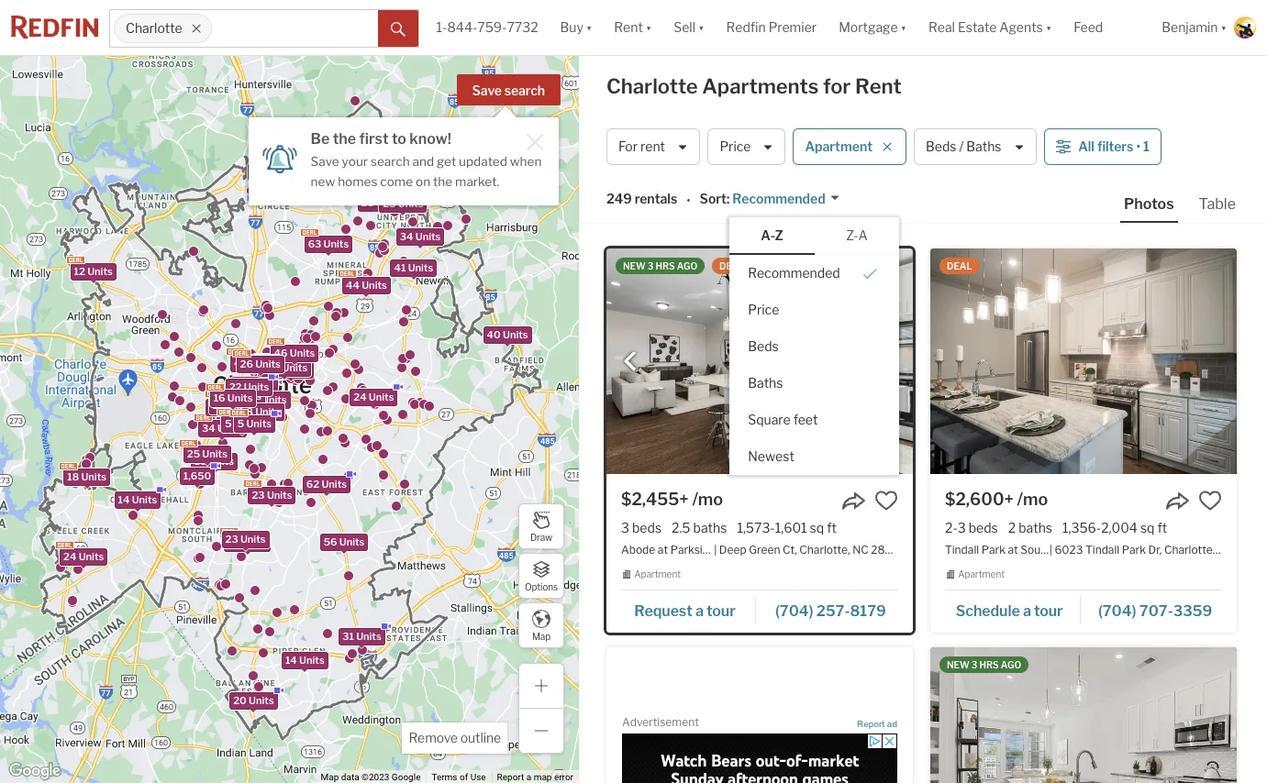 Task type: locate. For each thing, give the bounding box(es) containing it.
0 horizontal spatial beds
[[632, 520, 662, 536]]

44
[[346, 278, 359, 291]]

0 horizontal spatial 5
[[225, 417, 231, 430]]

▾ for buy ▾
[[586, 20, 592, 35]]

ago down the "rentals"
[[677, 261, 698, 272]]

baths right /
[[967, 139, 1002, 155]]

▾ right "agents"
[[1046, 20, 1052, 35]]

1 (704) from the left
[[776, 603, 814, 620]]

11
[[324, 127, 334, 140]]

new
[[311, 174, 335, 189]]

0 horizontal spatial ft
[[827, 520, 837, 536]]

0 vertical spatial 16
[[213, 392, 225, 404]]

sq right 1,601
[[810, 520, 824, 536]]

/mo for $2,600+ /mo
[[1017, 490, 1048, 509]]

▾ for rent ▾
[[646, 20, 652, 35]]

a inside schedule a tour button
[[1023, 603, 1031, 620]]

charlotte, right the "dr,"
[[1165, 544, 1215, 557]]

1 vertical spatial recommended button
[[730, 255, 900, 292]]

28210
[[1236, 544, 1267, 557]]

1 vertical spatial •
[[687, 192, 691, 208]]

19
[[215, 401, 227, 414]]

None search field
[[212, 10, 378, 47]]

a inside request a tour button
[[696, 603, 704, 620]]

1 ▾ from the left
[[586, 20, 592, 35]]

1 horizontal spatial 14 units
[[285, 654, 324, 667]]

▾ for mortgage ▾
[[901, 20, 907, 35]]

16
[[213, 392, 225, 404], [194, 455, 206, 468]]

1 horizontal spatial park
[[1122, 544, 1146, 557]]

nc left 28210
[[1218, 544, 1234, 557]]

map left data
[[321, 773, 339, 783]]

34 down the 273
[[201, 422, 215, 435]]

ft for $2,600+ /mo
[[1158, 520, 1168, 536]]

save down 87 at the top left of the page
[[311, 154, 339, 169]]

for rent
[[619, 139, 665, 155]]

dialog
[[730, 217, 900, 475]]

premier
[[769, 20, 817, 35]]

recommended up z
[[733, 191, 826, 207]]

1 horizontal spatial 40
[[486, 328, 500, 341]]

price button for beds
[[730, 292, 900, 328]]

new 3 hrs ago down schedule
[[947, 660, 1022, 671]]

beds up abode at the bottom
[[632, 520, 662, 536]]

1 horizontal spatial charlotte,
[[1165, 544, 1215, 557]]

hrs down the "rentals"
[[656, 261, 675, 272]]

a left map
[[527, 773, 532, 783]]

1 horizontal spatial apartment
[[805, 139, 873, 155]]

3 units
[[220, 392, 254, 405]]

search
[[505, 83, 545, 98], [371, 154, 410, 169]]

1,800
[[251, 165, 280, 178]]

baths up southpark
[[1019, 520, 1053, 536]]

/mo up 2.5 baths
[[692, 490, 723, 509]]

23 down come
[[383, 196, 396, 209]]

market.
[[455, 174, 500, 189]]

▾ left user photo
[[1221, 20, 1227, 35]]

apartment inside button
[[805, 139, 873, 155]]

0 vertical spatial 2
[[238, 386, 244, 399]]

1 horizontal spatial new 3 hrs ago
[[947, 660, 1022, 671]]

1 horizontal spatial •
[[1137, 139, 1141, 155]]

0 horizontal spatial sq
[[810, 520, 824, 536]]

0 horizontal spatial apartment
[[634, 569, 681, 580]]

recommended button up z
[[730, 190, 840, 208]]

34 units
[[400, 230, 440, 243], [201, 422, 242, 435]]

2 vertical spatial 12 units
[[212, 399, 251, 412]]

sell
[[674, 20, 696, 35]]

recommended button
[[730, 190, 840, 208], [730, 255, 900, 292]]

5 down "273 units"
[[225, 417, 231, 430]]

sell ▾
[[674, 20, 704, 35]]

save for save your search and get updated when new homes come on the market.
[[311, 154, 339, 169]]

1 horizontal spatial nc
[[1218, 544, 1234, 557]]

favorite button image for $2,600+ /mo
[[1199, 489, 1222, 513]]

39
[[246, 393, 259, 406]]

1 horizontal spatial hrs
[[980, 660, 999, 671]]

63 units
[[308, 237, 348, 250]]

price button for apartment
[[708, 128, 786, 165]]

charlotte left remove charlotte image
[[126, 21, 182, 36]]

price
[[720, 139, 751, 155], [748, 302, 779, 317]]

31
[[342, 630, 354, 643]]

0 vertical spatial save
[[472, 83, 502, 98]]

2-3 beds
[[945, 520, 998, 536]]

2
[[238, 386, 244, 399], [1008, 520, 1016, 536]]

recommended down z
[[748, 265, 840, 280]]

1 horizontal spatial the
[[433, 174, 453, 189]]

23
[[361, 196, 374, 209], [383, 196, 396, 209], [251, 489, 264, 502], [225, 532, 238, 545]]

map down 'options'
[[532, 631, 551, 642]]

1 ft from the left
[[827, 520, 837, 536]]

0 horizontal spatial deal
[[720, 261, 745, 272]]

photo of 6023 tindall park dr, charlotte, nc 28210 image
[[931, 249, 1237, 474]]

favorite button image
[[875, 489, 898, 513], [1199, 489, 1222, 513]]

1 tour from the left
[[707, 603, 736, 620]]

1 horizontal spatial ft
[[1158, 520, 1168, 536]]

6 ▾ from the left
[[1221, 20, 1227, 35]]

2 | from the left
[[1050, 544, 1053, 557]]

1 5 from the left
[[225, 417, 231, 430]]

1 vertical spatial search
[[371, 154, 410, 169]]

new 3 hrs ago down the "rentals"
[[623, 261, 698, 272]]

tindall down 2-3 beds
[[945, 544, 979, 557]]

beds up baths button on the right of the page
[[748, 338, 779, 354]]

1 horizontal spatial 15
[[234, 379, 246, 391]]

baths inside beds / baths button
[[967, 139, 1002, 155]]

0 horizontal spatial 14
[[117, 493, 129, 506]]

tindall down 1,356-2,004 sq ft
[[1086, 544, 1120, 557]]

2 /mo from the left
[[1017, 490, 1048, 509]]

| left deep
[[714, 544, 717, 557]]

request
[[634, 603, 693, 620]]

2,004
[[1101, 520, 1138, 536]]

sq up the "dr,"
[[1141, 520, 1155, 536]]

ago down "schedule a tour"
[[1001, 660, 1022, 671]]

0 vertical spatial charlotte
[[126, 21, 182, 36]]

1 baths from the left
[[693, 520, 727, 536]]

31 units
[[342, 630, 381, 643]]

0 horizontal spatial report
[[497, 773, 524, 783]]

1 horizontal spatial search
[[505, 83, 545, 98]]

0 horizontal spatial 16
[[194, 455, 206, 468]]

▾ right "buy" on the left of page
[[586, 20, 592, 35]]

0 vertical spatial rent
[[614, 20, 643, 35]]

0 vertical spatial 12 units
[[73, 265, 112, 278]]

2 ft from the left
[[1158, 520, 1168, 536]]

sq
[[810, 520, 824, 536], [1141, 520, 1155, 536]]

▾ left sell
[[646, 20, 652, 35]]

5
[[225, 417, 231, 430], [237, 418, 244, 430]]

apartment left remove apartment image at the right top
[[805, 139, 873, 155]]

/mo up 2 baths on the right bottom of page
[[1017, 490, 1048, 509]]

1 horizontal spatial map
[[532, 631, 551, 642]]

40
[[375, 148, 389, 160], [486, 328, 500, 341]]

2 tour from the left
[[1034, 603, 1063, 620]]

26
[[240, 358, 253, 371]]

249
[[607, 191, 632, 207]]

2 inside map "region"
[[238, 386, 244, 399]]

0 horizontal spatial tour
[[707, 603, 736, 620]]

3 inside map "region"
[[220, 392, 227, 405]]

0 horizontal spatial rent
[[614, 20, 643, 35]]

advertisement
[[622, 716, 699, 730]]

a right schedule
[[1023, 603, 1031, 620]]

15 down 3 units
[[213, 411, 225, 424]]

park down 2-3 beds
[[982, 544, 1006, 557]]

1 tindall from the left
[[945, 544, 979, 557]]

save search button
[[457, 74, 561, 106]]

2 5 units from the left
[[237, 418, 271, 430]]

tour right schedule
[[1034, 603, 1063, 620]]

ft up | 6023 tindall park dr, charlotte, nc 28210
[[1158, 520, 1168, 536]]

baths button
[[730, 365, 900, 402]]

2 favorite button image from the left
[[1199, 489, 1222, 513]]

15 up 3 units
[[234, 379, 246, 391]]

next button image
[[880, 353, 898, 371]]

to
[[392, 130, 406, 148]]

all
[[1079, 139, 1095, 155]]

• left "1"
[[1137, 139, 1141, 155]]

46
[[274, 346, 287, 359]]

the inside save your search and get updated when new homes come on the market.
[[433, 174, 453, 189]]

baths up 'square'
[[748, 375, 783, 391]]

price button up baths button on the right of the page
[[730, 292, 900, 328]]

apartment down abode at the bottom
[[634, 569, 681, 580]]

• inside button
[[1137, 139, 1141, 155]]

sq for $2,600+ /mo
[[1141, 520, 1155, 536]]

2 sq from the left
[[1141, 520, 1155, 536]]

1 horizontal spatial 34
[[400, 230, 413, 243]]

real
[[929, 20, 955, 35]]

2 tindall from the left
[[1086, 544, 1120, 557]]

3
[[648, 261, 654, 272], [220, 392, 227, 405], [621, 520, 630, 536], [958, 520, 966, 536], [972, 660, 978, 671]]

1 vertical spatial beds
[[748, 338, 779, 354]]

(704) left 707-
[[1099, 603, 1137, 620]]

buy ▾ button
[[549, 0, 603, 55]]

170
[[262, 362, 280, 374]]

beds for beds
[[748, 338, 779, 354]]

0 horizontal spatial search
[[371, 154, 410, 169]]

favorite button checkbox
[[1199, 489, 1222, 513]]

charlotte for charlotte
[[126, 21, 182, 36]]

baths up parkside
[[693, 520, 727, 536]]

1 vertical spatial rent
[[855, 74, 902, 98]]

0 horizontal spatial beds
[[748, 338, 779, 354]]

1 horizontal spatial save
[[472, 83, 502, 98]]

ft right 1,601
[[827, 520, 837, 536]]

remove apartment image
[[882, 141, 893, 152]]

• for all filters • 1
[[1137, 139, 1141, 155]]

1 sq from the left
[[810, 520, 824, 536]]

1 horizontal spatial favorite button image
[[1199, 489, 1222, 513]]

1 horizontal spatial 2
[[1008, 520, 1016, 536]]

tour right request
[[707, 603, 736, 620]]

1 vertical spatial report
[[497, 773, 524, 783]]

249 rentals •
[[607, 191, 691, 208]]

▾ right mortgage
[[901, 20, 907, 35]]

baths inside baths button
[[748, 375, 783, 391]]

2 horizontal spatial apartment
[[958, 569, 1005, 580]]

0 vertical spatial new 3 hrs ago
[[623, 261, 698, 272]]

• for 249 rentals •
[[687, 192, 691, 208]]

rent right buy ▾
[[614, 20, 643, 35]]

rent ▾ button
[[603, 0, 663, 55]]

24
[[316, 126, 329, 139], [220, 390, 234, 402], [353, 391, 366, 404], [63, 550, 76, 563]]

save down 1-844-759-7732 link
[[472, 83, 502, 98]]

0 vertical spatial map
[[532, 631, 551, 642]]

2 (704) from the left
[[1099, 603, 1137, 620]]

0 horizontal spatial map
[[321, 773, 339, 783]]

search down 7732
[[505, 83, 545, 98]]

photos
[[1124, 195, 1174, 213]]

1 park from the left
[[982, 544, 1006, 557]]

0 horizontal spatial charlotte,
[[800, 544, 850, 557]]

2 baths from the left
[[1019, 520, 1053, 536]]

2 deal from the left
[[947, 261, 972, 272]]

• left sort
[[687, 192, 691, 208]]

• inside 249 rentals •
[[687, 192, 691, 208]]

beds down $2,600+
[[969, 520, 998, 536]]

a right request
[[696, 603, 704, 620]]

1 horizontal spatial 12
[[212, 399, 224, 412]]

1-844-759-7732
[[436, 20, 538, 35]]

1 horizontal spatial 16
[[213, 392, 225, 404]]

at right abode at the bottom
[[658, 544, 668, 557]]

southpark
[[1021, 544, 1076, 557]]

baths for $2,455+ /mo
[[693, 520, 727, 536]]

ft
[[827, 520, 837, 536], [1158, 520, 1168, 536]]

save inside button
[[472, 83, 502, 98]]

34 up 41
[[400, 230, 413, 243]]

2 nc from the left
[[1218, 544, 1234, 557]]

abode at parkside | deep green ct, charlotte, nc 28269
[[621, 544, 906, 557]]

0 vertical spatial 12
[[73, 265, 85, 278]]

3 ▾ from the left
[[698, 20, 704, 35]]

1 recommended button from the top
[[730, 190, 840, 208]]

34 units down 19 at the left of the page
[[201, 422, 242, 435]]

| left 6023
[[1050, 544, 1053, 557]]

ad region
[[622, 735, 898, 784]]

map for map
[[532, 631, 551, 642]]

newest button
[[730, 438, 900, 475]]

real estate agents ▾ link
[[929, 0, 1052, 55]]

get
[[437, 154, 456, 169]]

hrs down schedule
[[980, 660, 999, 671]]

0 horizontal spatial charlotte
[[126, 21, 182, 36]]

new down schedule
[[947, 660, 970, 671]]

search up come
[[371, 154, 410, 169]]

0 vertical spatial recommended
[[733, 191, 826, 207]]

rent right for
[[855, 74, 902, 98]]

at
[[658, 544, 668, 557], [1008, 544, 1018, 557]]

photo of 6336 providence rd, charlotte, nc 28226 image
[[931, 648, 1237, 784]]

1 horizontal spatial beds
[[969, 520, 998, 536]]

map
[[534, 773, 552, 783]]

5 units down 39
[[237, 418, 271, 430]]

0 vertical spatial the
[[333, 130, 356, 148]]

2 units
[[238, 386, 272, 399]]

square feet
[[748, 412, 818, 427]]

0 vertical spatial new
[[623, 261, 646, 272]]

1 horizontal spatial tour
[[1034, 603, 1063, 620]]

0 vertical spatial ago
[[677, 261, 698, 272]]

baths
[[693, 520, 727, 536], [1019, 520, 1053, 536]]

new 3 hrs ago
[[623, 261, 698, 272], [947, 660, 1022, 671]]

price button
[[708, 128, 786, 165], [730, 292, 900, 328]]

apartments
[[702, 74, 819, 98]]

1 favorite button image from the left
[[875, 489, 898, 513]]

1 horizontal spatial (704)
[[1099, 603, 1137, 620]]

1 horizontal spatial beds
[[926, 139, 957, 155]]

0 horizontal spatial 14 units
[[117, 493, 157, 506]]

0 horizontal spatial at
[[658, 544, 668, 557]]

2 up tindall park at southpark in the bottom of the page
[[1008, 520, 1016, 536]]

2 left 39
[[238, 386, 244, 399]]

1 horizontal spatial ago
[[1001, 660, 1022, 671]]

for
[[823, 74, 851, 98]]

ft for $2,455+ /mo
[[827, 520, 837, 536]]

2 park from the left
[[1122, 544, 1146, 557]]

terms of use link
[[432, 773, 486, 783]]

2 horizontal spatial 12
[[271, 363, 283, 376]]

price button up :
[[708, 128, 786, 165]]

report a map error
[[497, 773, 574, 783]]

tour for $2,600+ /mo
[[1034, 603, 1063, 620]]

1 vertical spatial hrs
[[980, 660, 999, 671]]

new down 249 rentals • in the top of the page
[[623, 261, 646, 272]]

1 horizontal spatial 14
[[285, 654, 297, 667]]

buy ▾ button
[[560, 0, 592, 55]]

charlotte up rent on the top
[[607, 74, 698, 98]]

$2,600+
[[945, 490, 1014, 509]]

24 units
[[316, 126, 357, 139], [220, 390, 261, 402], [353, 391, 394, 404], [63, 550, 103, 563]]

(704) 257-8179
[[776, 603, 886, 620]]

redfin premier
[[726, 20, 817, 35]]

recommended button down z
[[730, 255, 900, 292]]

0 vertical spatial •
[[1137, 139, 1141, 155]]

▾ right sell
[[698, 20, 704, 35]]

23 down 25 units
[[225, 532, 238, 545]]

0 horizontal spatial 40
[[375, 148, 389, 160]]

green
[[749, 544, 781, 557]]

map inside button
[[532, 631, 551, 642]]

1 horizontal spatial 40 units
[[486, 328, 528, 341]]

beds left /
[[926, 139, 957, 155]]

1 vertical spatial 34 units
[[201, 422, 242, 435]]

nc left 28269
[[853, 544, 869, 557]]

▾ for sell ▾
[[698, 20, 704, 35]]

report left ad
[[857, 719, 885, 730]]

1 /mo from the left
[[692, 490, 723, 509]]

2 ▾ from the left
[[646, 20, 652, 35]]

the
[[333, 130, 356, 148], [433, 174, 453, 189]]

at down 2 baths on the right bottom of page
[[1008, 544, 1018, 557]]

park left the "dr,"
[[1122, 544, 1146, 557]]

submit search image
[[391, 22, 406, 36]]

0 vertical spatial 40 units
[[375, 148, 416, 160]]

34 units up 41 units
[[400, 230, 440, 243]]

charlotte, right ct,
[[800, 544, 850, 557]]

1 vertical spatial new 3 hrs ago
[[947, 660, 1022, 671]]

0 horizontal spatial park
[[982, 544, 1006, 557]]

1 vertical spatial charlotte
[[607, 74, 698, 98]]

0 horizontal spatial 12
[[73, 265, 85, 278]]

report for report ad
[[857, 719, 885, 730]]

mortgage ▾
[[839, 20, 907, 35]]

report
[[857, 719, 885, 730], [497, 773, 524, 783]]

1 vertical spatial baths
[[748, 375, 783, 391]]

save inside save your search and get updated when new homes come on the market.
[[311, 154, 339, 169]]

0 horizontal spatial hrs
[[656, 261, 675, 272]]

0 vertical spatial 14
[[117, 493, 129, 506]]

(704) left 257-
[[776, 603, 814, 620]]

price up 'beds' button
[[748, 302, 779, 317]]

0 horizontal spatial baths
[[693, 520, 727, 536]]

estate
[[958, 20, 997, 35]]

favorite button checkbox
[[875, 489, 898, 513]]

favorite button image up 28269
[[875, 489, 898, 513]]

0 horizontal spatial tindall
[[945, 544, 979, 557]]

0 horizontal spatial new
[[623, 261, 646, 272]]

2 for 2 baths
[[1008, 520, 1016, 536]]

abode
[[621, 544, 656, 557]]

0 horizontal spatial |
[[714, 544, 717, 557]]

apartment up schedule
[[958, 569, 1005, 580]]

5 units down 19 units
[[225, 417, 259, 430]]

price up :
[[720, 139, 751, 155]]

0 vertical spatial price button
[[708, 128, 786, 165]]

1 horizontal spatial report
[[857, 719, 885, 730]]

1 at from the left
[[658, 544, 668, 557]]

search inside save your search and get updated when new homes come on the market.
[[371, 154, 410, 169]]

4 ▾ from the left
[[901, 20, 907, 35]]

report inside button
[[857, 719, 885, 730]]

baths for $2,600+ /mo
[[1019, 520, 1053, 536]]

5 left 8
[[237, 418, 244, 430]]

report left map
[[497, 773, 524, 783]]

charlotte
[[126, 21, 182, 36], [607, 74, 698, 98]]

feed button
[[1063, 0, 1151, 55]]

0 vertical spatial 15
[[234, 379, 246, 391]]

1 5 units from the left
[[225, 417, 259, 430]]

square
[[748, 412, 791, 427]]

2 horizontal spatial 12 units
[[271, 363, 310, 376]]

1 horizontal spatial /mo
[[1017, 490, 1048, 509]]

0 horizontal spatial 34 units
[[201, 422, 242, 435]]

0 horizontal spatial 2
[[238, 386, 244, 399]]

1 vertical spatial the
[[433, 174, 453, 189]]

1 vertical spatial 16
[[194, 455, 206, 468]]

charlotte for charlotte apartments for rent
[[607, 74, 698, 98]]

favorite button image up | 6023 tindall park dr, charlotte, nc 28210
[[1199, 489, 1222, 513]]



Task type: describe. For each thing, give the bounding box(es) containing it.
19 units
[[215, 401, 254, 414]]

2 for 2 units
[[238, 386, 244, 399]]

1 | from the left
[[714, 544, 717, 557]]

3359
[[1174, 603, 1213, 620]]

rent
[[641, 139, 665, 155]]

report for report a map error
[[497, 773, 524, 783]]

39 units
[[246, 393, 286, 406]]

(704) 707-3359 link
[[1081, 594, 1222, 626]]

1 horizontal spatial rent
[[855, 74, 902, 98]]

remove outline
[[409, 731, 501, 746]]

2.5 baths
[[672, 520, 727, 536]]

23 up the 10 units
[[251, 489, 264, 502]]

6
[[345, 137, 352, 149]]

1 vertical spatial 16 units
[[194, 455, 234, 468]]

charlotte apartments for rent
[[607, 74, 902, 98]]

sell ▾ button
[[674, 0, 704, 55]]

$2,600+ /mo
[[945, 490, 1048, 509]]

49 units
[[234, 356, 275, 369]]

1 vertical spatial 14 units
[[285, 654, 324, 667]]

terms of use
[[432, 773, 486, 783]]

62
[[306, 478, 319, 490]]

5 ▾ from the left
[[1046, 20, 1052, 35]]

tindall park at southpark
[[945, 544, 1076, 557]]

1,356-
[[1063, 520, 1102, 536]]

2-
[[945, 520, 958, 536]]

user photo image
[[1234, 17, 1256, 39]]

beds for beds / baths
[[926, 139, 957, 155]]

87
[[328, 138, 341, 151]]

mortgage ▾ button
[[839, 0, 907, 55]]

0 vertical spatial 16 units
[[213, 392, 252, 404]]

844-
[[447, 20, 478, 35]]

8 units
[[246, 405, 280, 418]]

(704) 257-8179 link
[[756, 594, 899, 626]]

/mo for $2,455+ /mo
[[692, 490, 723, 509]]

$2,455+
[[621, 490, 689, 509]]

759-
[[478, 20, 507, 35]]

square feet button
[[730, 402, 900, 438]]

real estate agents ▾ button
[[918, 0, 1063, 55]]

price for apartment
[[720, 139, 751, 155]]

map region
[[0, 2, 710, 784]]

(704) for $2,455+ /mo
[[776, 603, 814, 620]]

41 units
[[394, 261, 433, 274]]

ad
[[887, 719, 898, 730]]

1 vertical spatial new
[[947, 660, 970, 671]]

search inside button
[[505, 83, 545, 98]]

z-a button
[[815, 217, 900, 254]]

a
[[859, 227, 868, 243]]

273
[[209, 400, 228, 413]]

use
[[470, 773, 486, 783]]

22
[[229, 381, 241, 394]]

18 units
[[67, 471, 106, 483]]

2 beds from the left
[[969, 520, 998, 536]]

tour for $2,455+ /mo
[[707, 603, 736, 620]]

rent ▾
[[614, 20, 652, 35]]

z-
[[846, 227, 859, 243]]

1 nc from the left
[[853, 544, 869, 557]]

on
[[416, 174, 431, 189]]

1 vertical spatial 40 units
[[486, 328, 528, 341]]

©2023
[[362, 773, 390, 783]]

all filters • 1 button
[[1045, 128, 1162, 165]]

2 vertical spatial 12
[[212, 399, 224, 412]]

6023
[[1055, 544, 1083, 557]]

agents
[[1000, 20, 1043, 35]]

10
[[228, 536, 240, 549]]

46 units
[[274, 346, 315, 359]]

a-z
[[761, 227, 784, 243]]

save for save search
[[472, 83, 502, 98]]

1-844-759-7732 link
[[436, 20, 538, 35]]

a for $2,455+
[[696, 603, 704, 620]]

10 units
[[228, 536, 267, 549]]

41
[[394, 261, 405, 274]]

previous button image
[[621, 353, 640, 371]]

0 horizontal spatial the
[[333, 130, 356, 148]]

your
[[342, 154, 368, 169]]

0 vertical spatial hrs
[[656, 261, 675, 272]]

apartment for $2,600+ /mo
[[958, 569, 1005, 580]]

1 horizontal spatial 12 units
[[212, 399, 251, 412]]

buy
[[560, 20, 584, 35]]

1 vertical spatial 34
[[201, 422, 215, 435]]

request a tour button
[[621, 596, 756, 624]]

outline
[[461, 731, 501, 746]]

come
[[380, 174, 413, 189]]

▾ for benjamin ▾
[[1221, 20, 1227, 35]]

1 vertical spatial 12 units
[[271, 363, 310, 376]]

$2,455+ /mo
[[621, 490, 723, 509]]

beds / baths button
[[914, 128, 1037, 165]]

2 recommended button from the top
[[730, 255, 900, 292]]

photo of deep green ct, charlotte, nc 28269 image
[[607, 249, 913, 474]]

7732
[[507, 20, 538, 35]]

a-
[[761, 227, 775, 243]]

favorite button image for $2,455+ /mo
[[875, 489, 898, 513]]

homes
[[338, 174, 378, 189]]

8
[[246, 405, 253, 418]]

0 vertical spatial 40
[[375, 148, 389, 160]]

6 units
[[345, 137, 380, 149]]

1 vertical spatial 15
[[213, 411, 225, 424]]

map data ©2023 google
[[321, 773, 421, 783]]

rent inside dropdown button
[[614, 20, 643, 35]]

map for map data ©2023 google
[[321, 773, 339, 783]]

1 beds from the left
[[632, 520, 662, 536]]

schedule a tour button
[[945, 596, 1081, 624]]

0 horizontal spatial ago
[[677, 261, 698, 272]]

a for $2,600+
[[1023, 603, 1031, 620]]

1 vertical spatial ago
[[1001, 660, 1022, 671]]

rent ▾ button
[[614, 0, 652, 55]]

0 vertical spatial 34
[[400, 230, 413, 243]]

1 horizontal spatial 34 units
[[400, 230, 440, 243]]

save your search and get updated when new homes come on the market.
[[311, 154, 542, 189]]

2 charlotte, from the left
[[1165, 544, 1215, 557]]

dialog containing a-z
[[730, 217, 900, 475]]

price for beds
[[748, 302, 779, 317]]

2 at from the left
[[1008, 544, 1018, 557]]

1 charlotte, from the left
[[800, 544, 850, 557]]

:
[[727, 191, 730, 207]]

1 vertical spatial 40
[[486, 328, 500, 341]]

1 deal from the left
[[720, 261, 745, 272]]

1 vertical spatial 12
[[271, 363, 283, 376]]

257-
[[817, 603, 850, 620]]

schedule
[[956, 603, 1020, 620]]

2 5 from the left
[[237, 418, 244, 430]]

apartment for $2,455+ /mo
[[634, 569, 681, 580]]

1 vertical spatial recommended
[[748, 265, 840, 280]]

0 horizontal spatial 12 units
[[73, 265, 112, 278]]

report ad
[[857, 719, 898, 730]]

sq for $2,455+ /mo
[[810, 520, 824, 536]]

be the first to know! dialog
[[248, 106, 559, 205]]

62 units
[[306, 478, 346, 490]]

z-a
[[846, 227, 868, 243]]

for rent button
[[607, 128, 701, 165]]

0 horizontal spatial 40 units
[[375, 148, 416, 160]]

options
[[525, 581, 558, 592]]

feet
[[794, 412, 818, 427]]

23 down homes
[[361, 196, 374, 209]]

(704) for $2,600+ /mo
[[1099, 603, 1137, 620]]

remove charlotte image
[[191, 23, 202, 34]]

0 vertical spatial 15 units
[[234, 379, 274, 391]]

3 beds
[[621, 520, 662, 536]]

google image
[[5, 760, 65, 784]]

request a tour
[[634, 603, 736, 620]]

redfin
[[726, 20, 766, 35]]

when
[[510, 154, 542, 169]]

report ad button
[[857, 719, 898, 733]]

draw
[[530, 532, 553, 543]]

real estate agents ▾
[[929, 20, 1052, 35]]

0 vertical spatial 14 units
[[117, 493, 157, 506]]

apartment button
[[793, 128, 907, 165]]

0 horizontal spatial a
[[527, 773, 532, 783]]

save search
[[472, 83, 545, 98]]

1 vertical spatial 15 units
[[213, 411, 252, 424]]

filters
[[1098, 139, 1134, 155]]



Task type: vqa. For each thing, say whether or not it's contained in the screenshot.
bottommost 'Mortgage rate trends'
no



